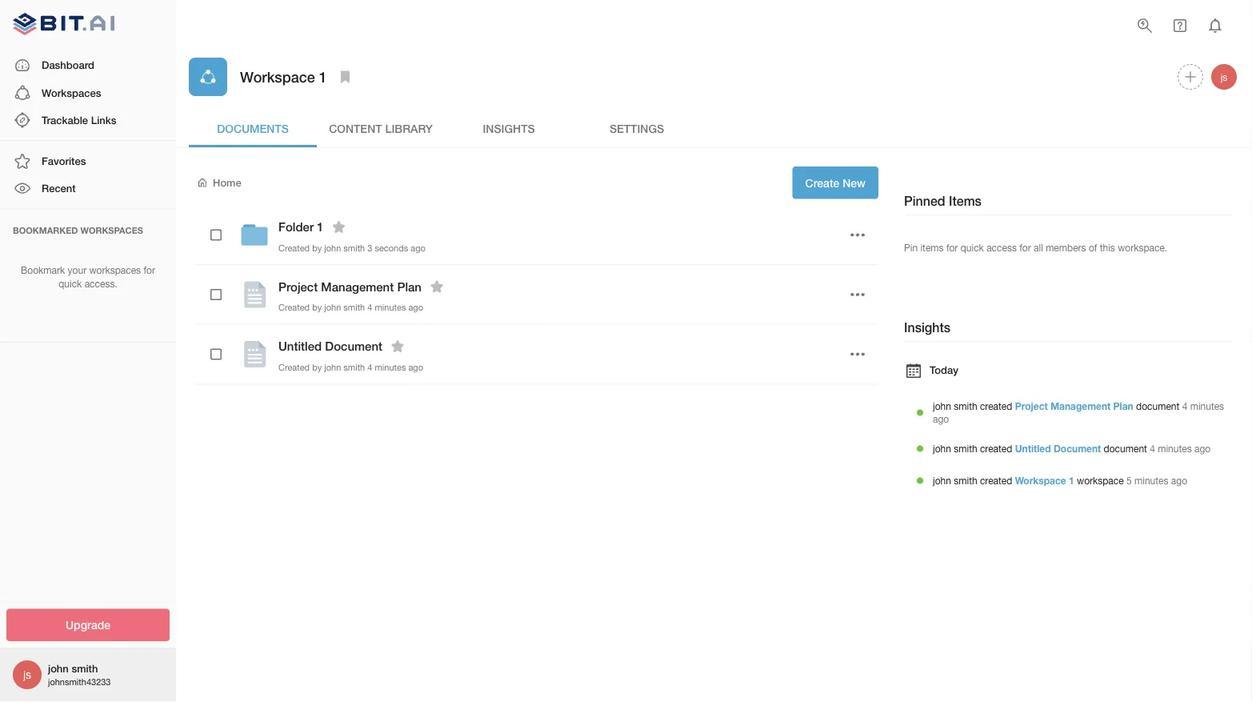 Task type: locate. For each thing, give the bounding box(es) containing it.
favorites
[[42, 155, 86, 167]]

1 horizontal spatial untitled
[[1016, 443, 1052, 454]]

0 horizontal spatial favorite image
[[388, 337, 407, 356]]

1 vertical spatial 1
[[317, 220, 324, 234]]

bookmark image
[[336, 67, 355, 86]]

1 vertical spatial management
[[1051, 400, 1111, 411]]

1 vertical spatial created
[[279, 302, 310, 313]]

3 by from the top
[[312, 362, 322, 372]]

1 horizontal spatial plan
[[1114, 400, 1134, 411]]

0 horizontal spatial js
[[23, 668, 31, 681]]

bookmark
[[21, 265, 65, 276]]

workspace up the documents
[[240, 68, 315, 85]]

settings
[[610, 121, 664, 135]]

0 vertical spatial by
[[312, 243, 322, 253]]

this
[[1100, 242, 1116, 253]]

1 vertical spatial created
[[981, 443, 1013, 454]]

john inside john smith johnsmith43233
[[48, 662, 69, 675]]

by down 'folder 1'
[[312, 243, 322, 253]]

0 vertical spatial created
[[981, 400, 1013, 411]]

3
[[368, 243, 373, 253]]

0 horizontal spatial quick
[[59, 278, 82, 289]]

workspace down untitled document link at the right bottom
[[1016, 475, 1067, 486]]

created left workspace 1 'link'
[[981, 475, 1013, 486]]

john smith created project management plan document
[[933, 400, 1180, 411]]

1 for folder 1
[[317, 220, 324, 234]]

for left all
[[1020, 242, 1032, 253]]

1 horizontal spatial insights
[[905, 320, 951, 335]]

dashboard
[[42, 59, 94, 71]]

ago
[[411, 243, 426, 253], [409, 302, 423, 313], [409, 362, 423, 372], [933, 414, 950, 425], [1195, 443, 1211, 454], [1172, 475, 1188, 486]]

created for workspace
[[981, 475, 1013, 486]]

3 created from the top
[[279, 362, 310, 372]]

smith inside john smith johnsmith43233
[[72, 662, 98, 675]]

1 vertical spatial by
[[312, 302, 322, 313]]

documents link
[[189, 109, 317, 147]]

for
[[947, 242, 958, 253], [1020, 242, 1032, 253], [144, 265, 155, 276]]

0 horizontal spatial for
[[144, 265, 155, 276]]

settings link
[[573, 109, 701, 147]]

5
[[1127, 475, 1132, 486]]

workspace 1 link
[[1016, 475, 1075, 486]]

john
[[324, 243, 341, 253], [324, 302, 341, 313], [324, 362, 341, 372], [933, 400, 952, 411], [933, 443, 952, 454], [933, 475, 952, 486], [48, 662, 69, 675]]

1 vertical spatial insights
[[905, 320, 951, 335]]

0 vertical spatial created by john smith 4 minutes ago
[[279, 302, 423, 313]]

4 minutes ago
[[933, 400, 1225, 425]]

your
[[68, 265, 87, 276]]

0 horizontal spatial insights
[[483, 121, 535, 135]]

0 vertical spatial plan
[[397, 279, 422, 294]]

1 left favorite icon on the left top
[[317, 220, 324, 234]]

folder
[[279, 220, 314, 234]]

untitled document
[[279, 339, 383, 354]]

0 horizontal spatial management
[[321, 279, 394, 294]]

pinned
[[905, 193, 946, 209]]

plan up the john smith created untitled document document 4 minutes ago
[[1114, 400, 1134, 411]]

trackable links button
[[0, 106, 176, 134]]

minutes inside 4 minutes ago
[[1191, 400, 1225, 411]]

smith
[[344, 243, 365, 253], [344, 302, 365, 313], [344, 362, 365, 372], [954, 400, 978, 411], [954, 443, 978, 454], [954, 475, 978, 486], [72, 662, 98, 675]]

workspace
[[1077, 475, 1124, 486]]

1 vertical spatial document
[[1104, 443, 1148, 454]]

seconds
[[375, 243, 408, 253]]

document
[[1137, 400, 1180, 411], [1104, 443, 1148, 454]]

workspaces
[[89, 265, 141, 276]]

1 created by john smith 4 minutes ago from the top
[[279, 302, 423, 313]]

1 horizontal spatial favorite image
[[427, 277, 447, 296]]

upgrade
[[66, 618, 110, 632]]

1 vertical spatial project
[[1016, 400, 1049, 411]]

untitled up workspace 1 'link'
[[1016, 443, 1052, 454]]

created by john smith 4 minutes ago
[[279, 302, 423, 313], [279, 362, 423, 372]]

created by john smith 3 seconds ago
[[279, 243, 426, 253]]

created down the untitled document
[[279, 362, 310, 372]]

created
[[981, 400, 1013, 411], [981, 443, 1013, 454], [981, 475, 1013, 486]]

project management plan link
[[1016, 400, 1134, 411]]

2 vertical spatial created
[[981, 475, 1013, 486]]

folder 1
[[279, 220, 324, 234]]

project up untitled document link at the right bottom
[[1016, 400, 1049, 411]]

favorite image for untitled document
[[388, 337, 407, 356]]

4
[[368, 302, 373, 313], [368, 362, 373, 372], [1183, 400, 1188, 411], [1150, 443, 1156, 454]]

1 vertical spatial quick
[[59, 278, 82, 289]]

0 vertical spatial management
[[321, 279, 394, 294]]

by down the untitled document
[[312, 362, 322, 372]]

untitled
[[279, 339, 322, 354], [1016, 443, 1052, 454]]

1 vertical spatial document
[[1054, 443, 1102, 454]]

1 left workspace
[[1069, 475, 1075, 486]]

2 created from the top
[[981, 443, 1013, 454]]

0 vertical spatial document
[[1137, 400, 1180, 411]]

home
[[213, 176, 241, 189]]

created
[[279, 243, 310, 253], [279, 302, 310, 313], [279, 362, 310, 372]]

0 vertical spatial workspace
[[240, 68, 315, 85]]

2 vertical spatial 1
[[1069, 475, 1075, 486]]

1 by from the top
[[312, 243, 322, 253]]

4 inside 4 minutes ago
[[1183, 400, 1188, 411]]

create new
[[806, 176, 866, 189]]

1 created from the top
[[279, 243, 310, 253]]

workspace
[[240, 68, 315, 85], [1016, 475, 1067, 486]]

1 horizontal spatial js
[[1221, 71, 1228, 82]]

management up the john smith created untitled document document 4 minutes ago
[[1051, 400, 1111, 411]]

untitled down project management plan
[[279, 339, 322, 354]]

for right items
[[947, 242, 958, 253]]

0 vertical spatial created
[[279, 243, 310, 253]]

3 created from the top
[[981, 475, 1013, 486]]

created down the folder
[[279, 243, 310, 253]]

tab list containing documents
[[189, 109, 1240, 147]]

library
[[385, 121, 433, 135]]

management down the created by john smith 3 seconds ago
[[321, 279, 394, 294]]

0 vertical spatial document
[[325, 339, 383, 354]]

1 horizontal spatial workspace
[[1016, 475, 1067, 486]]

2 created by john smith 4 minutes ago from the top
[[279, 362, 423, 372]]

workspace 1
[[240, 68, 327, 85]]

1 horizontal spatial for
[[947, 242, 958, 253]]

2 vertical spatial created
[[279, 362, 310, 372]]

created by john smith 4 minutes ago down project management plan
[[279, 302, 423, 313]]

1 created from the top
[[981, 400, 1013, 411]]

management
[[321, 279, 394, 294], [1051, 400, 1111, 411]]

home link
[[195, 175, 241, 190]]

by down project management plan
[[312, 302, 322, 313]]

project down the folder
[[279, 279, 318, 294]]

upgrade button
[[6, 609, 170, 641]]

project
[[279, 279, 318, 294], [1016, 400, 1049, 411]]

1 vertical spatial workspace
[[1016, 475, 1067, 486]]

0 vertical spatial quick
[[961, 242, 984, 253]]

0 vertical spatial 1
[[319, 68, 327, 85]]

untitled document link
[[1016, 443, 1102, 454]]

today
[[930, 363, 959, 376]]

0 horizontal spatial project
[[279, 279, 318, 294]]

2 vertical spatial by
[[312, 362, 322, 372]]

2 by from the top
[[312, 302, 322, 313]]

document down project management plan
[[325, 339, 383, 354]]

document
[[325, 339, 383, 354], [1054, 443, 1102, 454]]

js
[[1221, 71, 1228, 82], [23, 668, 31, 681]]

access.
[[85, 278, 118, 289]]

1 vertical spatial favorite image
[[388, 337, 407, 356]]

0 horizontal spatial plan
[[397, 279, 422, 294]]

1
[[319, 68, 327, 85], [317, 220, 324, 234], [1069, 475, 1075, 486]]

items
[[921, 242, 944, 253]]

pin
[[905, 242, 918, 253]]

links
[[91, 114, 116, 126]]

0 vertical spatial favorite image
[[427, 277, 447, 296]]

created by john smith 4 minutes ago down the untitled document
[[279, 362, 423, 372]]

0 vertical spatial insights
[[483, 121, 535, 135]]

insights link
[[445, 109, 573, 147]]

quick down the your
[[59, 278, 82, 289]]

for right the workspaces
[[144, 265, 155, 276]]

0 horizontal spatial untitled
[[279, 339, 322, 354]]

bookmarked workspaces
[[13, 225, 143, 235]]

document down 4 minutes ago at the bottom of page
[[1054, 443, 1102, 454]]

quick
[[961, 242, 984, 253], [59, 278, 82, 289]]

pin items for quick access for all members of this workspace.
[[905, 242, 1168, 253]]

of
[[1089, 242, 1098, 253]]

1 vertical spatial created by john smith 4 minutes ago
[[279, 362, 423, 372]]

new
[[843, 176, 866, 189]]

insights
[[483, 121, 535, 135], [905, 320, 951, 335]]

1 for workspace 1
[[319, 68, 327, 85]]

created left project management plan link
[[981, 400, 1013, 411]]

created up the untitled document
[[279, 302, 310, 313]]

plan
[[397, 279, 422, 294], [1114, 400, 1134, 411]]

quick left access
[[961, 242, 984, 253]]

1 left bookmark image
[[319, 68, 327, 85]]

2 created from the top
[[279, 302, 310, 313]]

recent button
[[0, 175, 176, 202]]

favorite image
[[427, 277, 447, 296], [388, 337, 407, 356]]

tab list
[[189, 109, 1240, 147]]

1 horizontal spatial management
[[1051, 400, 1111, 411]]

created left untitled document link at the right bottom
[[981, 443, 1013, 454]]

minutes
[[375, 302, 406, 313], [375, 362, 406, 372], [1191, 400, 1225, 411], [1158, 443, 1192, 454], [1135, 475, 1169, 486]]

0 vertical spatial js
[[1221, 71, 1228, 82]]

favorite image for project management plan
[[427, 277, 447, 296]]

plan down seconds
[[397, 279, 422, 294]]

by
[[312, 243, 322, 253], [312, 302, 322, 313], [312, 362, 322, 372]]



Task type: describe. For each thing, give the bounding box(es) containing it.
trackable links
[[42, 114, 116, 126]]

content library
[[329, 121, 433, 135]]

created for project management plan
[[279, 302, 310, 313]]

john smith created workspace 1 workspace 5 minutes ago
[[933, 475, 1188, 486]]

0 vertical spatial project
[[279, 279, 318, 294]]

dashboard button
[[0, 52, 176, 79]]

favorite image
[[330, 217, 349, 237]]

trackable
[[42, 114, 88, 126]]

0 horizontal spatial workspace
[[240, 68, 315, 85]]

created for project
[[981, 400, 1013, 411]]

ago inside 4 minutes ago
[[933, 414, 950, 425]]

0 horizontal spatial document
[[325, 339, 383, 354]]

bookmarked
[[13, 225, 78, 235]]

1 horizontal spatial document
[[1054, 443, 1102, 454]]

all
[[1034, 242, 1044, 253]]

by for untitled
[[312, 362, 322, 372]]

1 vertical spatial untitled
[[1016, 443, 1052, 454]]

create
[[806, 176, 840, 189]]

favorites button
[[0, 147, 176, 175]]

project management plan
[[279, 279, 422, 294]]

john smith johnsmith43233
[[48, 662, 111, 687]]

bookmark your workspaces for quick access.
[[21, 265, 155, 289]]

items
[[949, 193, 982, 209]]

1 vertical spatial plan
[[1114, 400, 1134, 411]]

created by john smith 4 minutes ago for management
[[279, 302, 423, 313]]

john smith created untitled document document 4 minutes ago
[[933, 443, 1211, 454]]

js inside button
[[1221, 71, 1228, 82]]

pinned items
[[905, 193, 982, 209]]

members
[[1046, 242, 1087, 253]]

workspaces button
[[0, 79, 176, 106]]

1 vertical spatial js
[[23, 668, 31, 681]]

access
[[987, 242, 1017, 253]]

content
[[329, 121, 382, 135]]

quick inside bookmark your workspaces for quick access.
[[59, 278, 82, 289]]

by for folder
[[312, 243, 322, 253]]

0 vertical spatial untitled
[[279, 339, 322, 354]]

johnsmith43233
[[48, 677, 111, 687]]

by for project
[[312, 302, 322, 313]]

created for untitled
[[981, 443, 1013, 454]]

1 horizontal spatial quick
[[961, 242, 984, 253]]

documents
[[217, 121, 289, 135]]

created by john smith 4 minutes ago for document
[[279, 362, 423, 372]]

for inside bookmark your workspaces for quick access.
[[144, 265, 155, 276]]

create new button
[[793, 167, 879, 199]]

recent
[[42, 182, 76, 194]]

content library link
[[317, 109, 445, 147]]

1 horizontal spatial project
[[1016, 400, 1049, 411]]

js button
[[1210, 62, 1240, 92]]

workspaces
[[42, 86, 101, 99]]

2 horizontal spatial for
[[1020, 242, 1032, 253]]

workspace.
[[1118, 242, 1168, 253]]

workspaces
[[80, 225, 143, 235]]

created for folder 1
[[279, 243, 310, 253]]

created for untitled document
[[279, 362, 310, 372]]



Task type: vqa. For each thing, say whether or not it's contained in the screenshot.
Ago
yes



